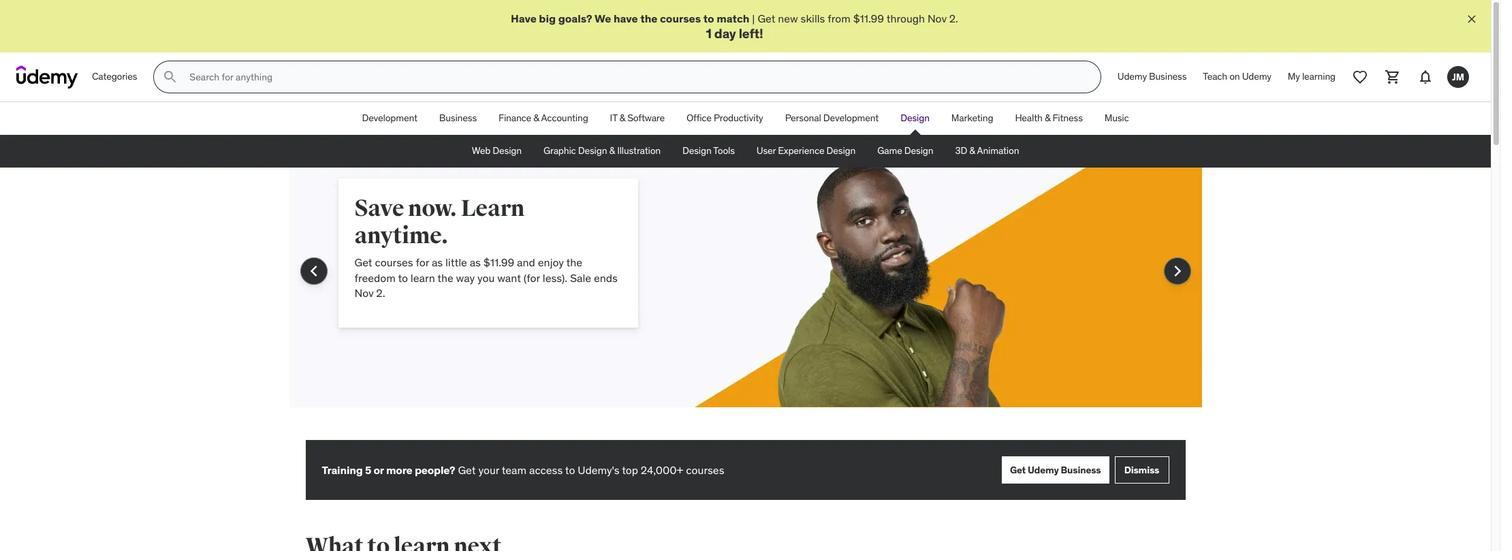 Task type: locate. For each thing, give the bounding box(es) containing it.
ends
[[594, 271, 618, 285]]

animation
[[978, 145, 1020, 157]]

learn
[[411, 271, 435, 285]]

1 horizontal spatial $11.99
[[854, 12, 885, 25]]

1 horizontal spatial to
[[565, 463, 575, 477]]

0 vertical spatial nov
[[928, 12, 947, 25]]

design tools link
[[672, 135, 746, 168]]

personal development
[[785, 112, 879, 124]]

2 vertical spatial to
[[565, 463, 575, 477]]

marketing
[[952, 112, 994, 124]]

1 horizontal spatial nov
[[928, 12, 947, 25]]

new
[[778, 12, 798, 25]]

the down little
[[438, 271, 454, 285]]

we
[[595, 12, 611, 25]]

finance & accounting
[[499, 112, 588, 124]]

as up way
[[470, 256, 481, 269]]

save now. learn anytime. get courses for as little as $11.99 and enjoy the freedom to learn the way you want (for less). sale ends nov 2.
[[355, 194, 618, 300]]

web
[[472, 145, 491, 157]]

design up game design
[[901, 112, 930, 124]]

save
[[355, 194, 404, 223]]

shopping cart with 0 items image
[[1385, 69, 1402, 85]]

submit search image
[[162, 69, 179, 85]]

courses left match
[[660, 12, 701, 25]]

to left learn
[[398, 271, 408, 285]]

music
[[1105, 112, 1129, 124]]

1 vertical spatial courses
[[375, 256, 413, 269]]

business up web
[[439, 112, 477, 124]]

0 horizontal spatial as
[[432, 256, 443, 269]]

design
[[901, 112, 930, 124], [493, 145, 522, 157], [578, 145, 607, 157], [683, 145, 712, 157], [827, 145, 856, 157], [905, 145, 934, 157]]

development
[[362, 112, 418, 124], [824, 112, 879, 124]]

day
[[715, 25, 736, 42]]

nov
[[928, 12, 947, 25], [355, 286, 374, 300]]

from
[[828, 12, 851, 25]]

fitness
[[1053, 112, 1083, 124]]

courses right 24,000+
[[686, 463, 725, 477]]

$11.99 right "from"
[[854, 12, 885, 25]]

enjoy
[[538, 256, 564, 269]]

1
[[706, 25, 712, 42]]

& right finance in the left top of the page
[[534, 112, 539, 124]]

2.
[[950, 12, 959, 25], [376, 286, 385, 300]]

0 horizontal spatial the
[[438, 271, 454, 285]]

business left teach
[[1150, 70, 1187, 83]]

skills
[[801, 12, 825, 25]]

2. inside the "have big goals? we have the courses to match | get new skills from $11.99 through nov 2. 1 day left!"
[[950, 12, 959, 25]]

design inside "link"
[[905, 145, 934, 157]]

0 vertical spatial courses
[[660, 12, 701, 25]]

2 vertical spatial courses
[[686, 463, 725, 477]]

wishlist image
[[1353, 69, 1369, 85]]

udemy image
[[16, 66, 78, 89]]

health
[[1016, 112, 1043, 124]]

jm link
[[1443, 61, 1475, 93]]

1 horizontal spatial as
[[470, 256, 481, 269]]

2. down freedom
[[376, 286, 385, 300]]

0 horizontal spatial 2.
[[376, 286, 385, 300]]

graphic design & illustration
[[544, 145, 661, 157]]

24,000+
[[641, 463, 684, 477]]

1 horizontal spatial udemy
[[1118, 70, 1147, 83]]

to inside save now. learn anytime. get courses for as little as $11.99 and enjoy the freedom to learn the way you want (for less). sale ends nov 2.
[[398, 271, 408, 285]]

to up 1
[[704, 12, 715, 25]]

2 horizontal spatial the
[[641, 12, 658, 25]]

|
[[753, 12, 755, 25]]

categories button
[[84, 61, 145, 93]]

nov right through
[[928, 12, 947, 25]]

1 horizontal spatial the
[[567, 256, 583, 269]]

courses inside the "have big goals? we have the courses to match | get new skills from $11.99 through nov 2. 1 day left!"
[[660, 12, 701, 25]]

teach on udemy
[[1204, 70, 1272, 83]]

notifications image
[[1418, 69, 1434, 85]]

2. inside save now. learn anytime. get courses for as little as $11.99 and enjoy the freedom to learn the way you want (for less). sale ends nov 2.
[[376, 286, 385, 300]]

& right health
[[1045, 112, 1051, 124]]

it & software link
[[599, 102, 676, 135]]

teach
[[1204, 70, 1228, 83]]

the up sale
[[567, 256, 583, 269]]

design right web
[[493, 145, 522, 157]]

$11.99 up want
[[484, 256, 515, 269]]

tools
[[714, 145, 735, 157]]

learn
[[461, 194, 525, 223]]

people?
[[415, 463, 455, 477]]

0 horizontal spatial business
[[439, 112, 477, 124]]

$11.99 inside save now. learn anytime. get courses for as little as $11.99 and enjoy the freedom to learn the way you want (for less). sale ends nov 2.
[[484, 256, 515, 269]]

2 horizontal spatial business
[[1150, 70, 1187, 83]]

want
[[498, 271, 521, 285]]

have
[[614, 12, 638, 25]]

the right have at the left of page
[[641, 12, 658, 25]]

nov down freedom
[[355, 286, 374, 300]]

get inside the "have big goals? we have the courses to match | get new skills from $11.99 through nov 2. 1 day left!"
[[758, 12, 776, 25]]

get
[[758, 12, 776, 25], [355, 256, 372, 269], [458, 463, 476, 477], [1011, 464, 1026, 476]]

office productivity link
[[676, 102, 775, 135]]

design down "personal development" link at the top
[[827, 145, 856, 157]]

game design
[[878, 145, 934, 157]]

0 horizontal spatial udemy
[[1028, 464, 1059, 476]]

0 vertical spatial 2.
[[950, 12, 959, 25]]

0 vertical spatial the
[[641, 12, 658, 25]]

0 horizontal spatial development
[[362, 112, 418, 124]]

0 horizontal spatial $11.99
[[484, 256, 515, 269]]

0 horizontal spatial nov
[[355, 286, 374, 300]]

design left tools
[[683, 145, 712, 157]]

1 vertical spatial the
[[567, 256, 583, 269]]

1 horizontal spatial development
[[824, 112, 879, 124]]

$11.99 inside the "have big goals? we have the courses to match | get new skills from $11.99 through nov 2. 1 day left!"
[[854, 12, 885, 25]]

courses
[[660, 12, 701, 25], [375, 256, 413, 269], [686, 463, 725, 477]]

experience
[[778, 145, 825, 157]]

the
[[641, 12, 658, 25], [567, 256, 583, 269], [438, 271, 454, 285]]

& inside 'link'
[[970, 145, 976, 157]]

courses inside save now. learn anytime. get courses for as little as $11.99 and enjoy the freedom to learn the way you want (for less). sale ends nov 2.
[[375, 256, 413, 269]]

sale
[[570, 271, 592, 285]]

nov inside save now. learn anytime. get courses for as little as $11.99 and enjoy the freedom to learn the way you want (for less). sale ends nov 2.
[[355, 286, 374, 300]]

1 vertical spatial nov
[[355, 286, 374, 300]]

0 horizontal spatial to
[[398, 271, 408, 285]]

office
[[687, 112, 712, 124]]

marketing link
[[941, 102, 1005, 135]]

1 vertical spatial 2.
[[376, 286, 385, 300]]

productivity
[[714, 112, 764, 124]]

1 as from the left
[[432, 256, 443, 269]]

design link
[[890, 102, 941, 135]]

5
[[365, 463, 371, 477]]

1 development from the left
[[362, 112, 418, 124]]

& left the illustration
[[610, 145, 615, 157]]

udemy
[[1118, 70, 1147, 83], [1243, 70, 1272, 83], [1028, 464, 1059, 476]]

top
[[622, 463, 638, 477]]

close image
[[1466, 12, 1479, 26]]

&
[[534, 112, 539, 124], [620, 112, 626, 124], [1045, 112, 1051, 124], [610, 145, 615, 157], [970, 145, 976, 157]]

business left dismiss
[[1061, 464, 1102, 476]]

to right access
[[565, 463, 575, 477]]

my learning link
[[1280, 61, 1344, 93]]

courses up freedom
[[375, 256, 413, 269]]

as right the for
[[432, 256, 443, 269]]

& for finance
[[534, 112, 539, 124]]

left!
[[739, 25, 764, 42]]

music link
[[1094, 102, 1140, 135]]

have big goals? we have the courses to match | get new skills from $11.99 through nov 2. 1 day left!
[[511, 12, 959, 42]]

1 horizontal spatial 2.
[[950, 12, 959, 25]]

to
[[704, 12, 715, 25], [398, 271, 408, 285], [565, 463, 575, 477]]

graphic
[[544, 145, 576, 157]]

& right the it
[[620, 112, 626, 124]]

0 vertical spatial $11.99
[[854, 12, 885, 25]]

team
[[502, 463, 527, 477]]

2 vertical spatial the
[[438, 271, 454, 285]]

2 vertical spatial business
[[1061, 464, 1102, 476]]

1 vertical spatial to
[[398, 271, 408, 285]]

2. right through
[[950, 12, 959, 25]]

personal development link
[[775, 102, 890, 135]]

& for 3d
[[970, 145, 976, 157]]

1 vertical spatial $11.99
[[484, 256, 515, 269]]

health & fitness link
[[1005, 102, 1094, 135]]

design right game
[[905, 145, 934, 157]]

freedom
[[355, 271, 396, 285]]

2 horizontal spatial to
[[704, 12, 715, 25]]

3d
[[956, 145, 968, 157]]

more
[[386, 463, 413, 477]]

my learning
[[1288, 70, 1336, 83]]

software
[[628, 112, 665, 124]]

as
[[432, 256, 443, 269], [470, 256, 481, 269]]

big
[[539, 12, 556, 25]]

0 vertical spatial to
[[704, 12, 715, 25]]

access
[[529, 463, 563, 477]]

& right 3d
[[970, 145, 976, 157]]

you
[[478, 271, 495, 285]]



Task type: describe. For each thing, give the bounding box(es) containing it.
next image
[[1167, 260, 1189, 282]]

1 horizontal spatial business
[[1061, 464, 1102, 476]]

for
[[416, 256, 429, 269]]

office productivity
[[687, 112, 764, 124]]

get inside save now. learn anytime. get courses for as little as $11.99 and enjoy the freedom to learn the way you want (for less). sale ends nov 2.
[[355, 256, 372, 269]]

on
[[1230, 70, 1241, 83]]

Search for anything text field
[[187, 66, 1085, 89]]

business link
[[429, 102, 488, 135]]

udemy business link
[[1110, 61, 1195, 93]]

(for
[[524, 271, 540, 285]]

web design
[[472, 145, 522, 157]]

or
[[374, 463, 384, 477]]

jm
[[1453, 71, 1465, 83]]

udemy business
[[1118, 70, 1187, 83]]

accounting
[[541, 112, 588, 124]]

graphic design & illustration link
[[533, 135, 672, 168]]

to inside the "have big goals? we have the courses to match | get new skills from $11.99 through nov 2. 1 day left!"
[[704, 12, 715, 25]]

udemy's
[[578, 463, 620, 477]]

have
[[511, 12, 537, 25]]

game design link
[[867, 135, 945, 168]]

get udemy business
[[1011, 464, 1102, 476]]

0 vertical spatial business
[[1150, 70, 1187, 83]]

2 as from the left
[[470, 256, 481, 269]]

training
[[322, 463, 363, 477]]

categories
[[92, 70, 137, 83]]

design tools
[[683, 145, 735, 157]]

web design link
[[461, 135, 533, 168]]

user
[[757, 145, 776, 157]]

match
[[717, 12, 750, 25]]

little
[[446, 256, 467, 269]]

dismiss button
[[1115, 457, 1170, 484]]

learning
[[1303, 70, 1336, 83]]

health & fitness
[[1016, 112, 1083, 124]]

3d & animation link
[[945, 135, 1031, 168]]

get udemy business link
[[1002, 457, 1110, 484]]

goals?
[[559, 12, 593, 25]]

2 development from the left
[[824, 112, 879, 124]]

now.
[[408, 194, 457, 223]]

training 5 or more people? get your team access to udemy's top 24,000+ courses
[[322, 463, 725, 477]]

teach on udemy link
[[1195, 61, 1280, 93]]

and
[[517, 256, 535, 269]]

finance
[[499, 112, 532, 124]]

3d & animation
[[956, 145, 1020, 157]]

1 vertical spatial business
[[439, 112, 477, 124]]

personal
[[785, 112, 822, 124]]

it & software
[[610, 112, 665, 124]]

my
[[1288, 70, 1301, 83]]

your
[[479, 463, 500, 477]]

design right graphic
[[578, 145, 607, 157]]

through
[[887, 12, 925, 25]]

game
[[878, 145, 903, 157]]

& for it
[[620, 112, 626, 124]]

less).
[[543, 271, 568, 285]]

illustration
[[617, 145, 661, 157]]

carousel element
[[289, 135, 1202, 440]]

nov inside the "have big goals? we have the courses to match | get new skills from $11.99 through nov 2. 1 day left!"
[[928, 12, 947, 25]]

2 horizontal spatial udemy
[[1243, 70, 1272, 83]]

user experience design
[[757, 145, 856, 157]]

dismiss
[[1125, 464, 1160, 476]]

it
[[610, 112, 618, 124]]

way
[[456, 271, 475, 285]]

previous image
[[303, 260, 325, 282]]

user experience design link
[[746, 135, 867, 168]]

finance & accounting link
[[488, 102, 599, 135]]

anytime.
[[355, 222, 448, 250]]

& for health
[[1045, 112, 1051, 124]]

the inside the "have big goals? we have the courses to match | get new skills from $11.99 through nov 2. 1 day left!"
[[641, 12, 658, 25]]



Task type: vqa. For each thing, say whether or not it's contained in the screenshot.
PERSONAL DEVELOPMENT link
yes



